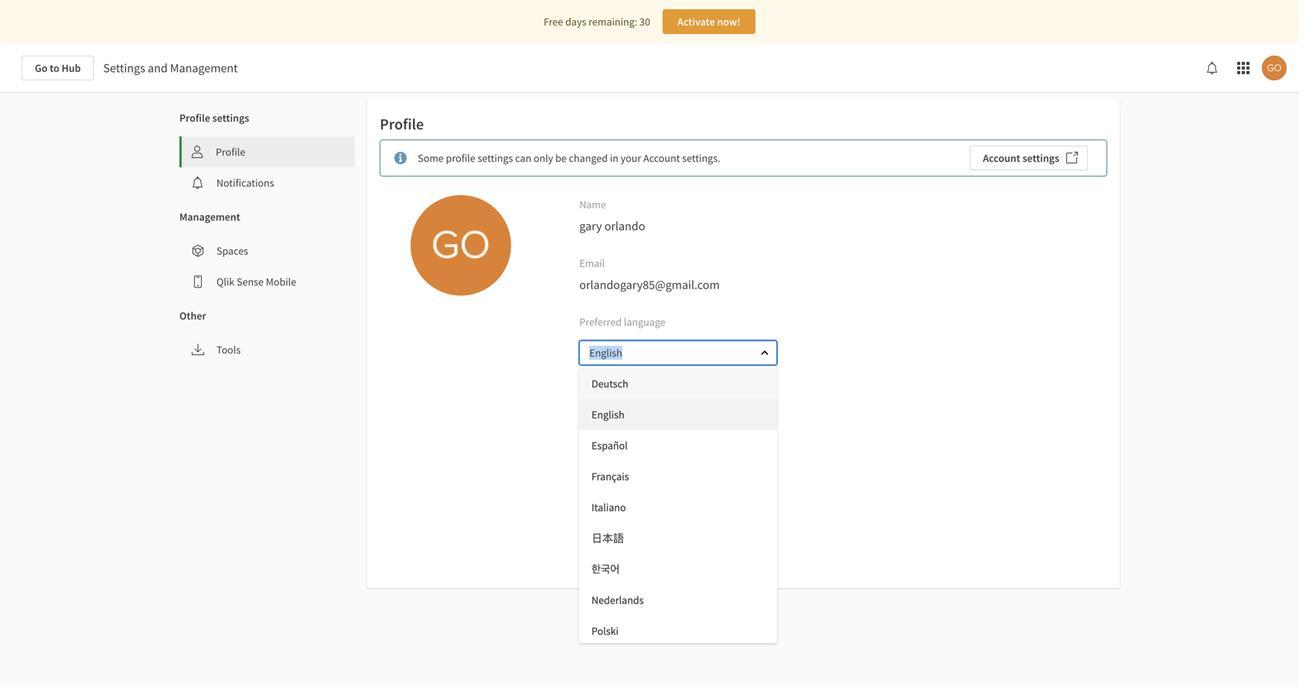 Task type: vqa. For each thing, say whether or not it's contained in the screenshot.
05:00)
no



Task type: describe. For each thing, give the bounding box(es) containing it.
qlik
[[217, 275, 235, 289]]

go to hub
[[35, 61, 81, 75]]

some profile settings can only be changed in your account settings.
[[418, 151, 721, 165]]

settings
[[103, 60, 145, 76]]

nederlands
[[592, 594, 644, 608]]

gary
[[580, 219, 602, 234]]

日本語
[[592, 532, 624, 546]]

be
[[556, 151, 567, 165]]

message
[[695, 535, 735, 549]]

español
[[592, 439, 628, 453]]

30
[[640, 15, 651, 29]]

hub
[[62, 61, 81, 75]]

days
[[566, 15, 587, 29]]

other
[[179, 309, 206, 323]]

tools
[[217, 343, 241, 357]]

welcome
[[652, 535, 693, 549]]

orlando
[[605, 219, 646, 234]]

polski
[[592, 625, 619, 639]]

profile settings
[[179, 111, 249, 125]]

alert containing some profile settings can only be changed in your account settings.
[[380, 140, 1108, 177]]

regional settings for creating apps
[[580, 458, 735, 472]]

profile link
[[182, 137, 355, 168]]

time zone
[[580, 387, 626, 400]]

apps
[[713, 458, 735, 472]]

regional
[[580, 458, 619, 472]]

1 account from the left
[[644, 151, 680, 165]]

changed
[[569, 151, 608, 165]]

show welcome message
[[625, 535, 735, 549]]

mobile
[[266, 275, 296, 289]]

qlik sense mobile link
[[179, 267, 355, 297]]

settings for account settings
[[1023, 151, 1060, 165]]

language
[[624, 315, 666, 329]]

now!
[[718, 15, 741, 29]]

to
[[50, 61, 59, 75]]

deutsch
[[592, 377, 629, 391]]



Task type: locate. For each thing, give the bounding box(es) containing it.
email
[[580, 256, 605, 270]]

notifications link
[[179, 168, 355, 198]]

activate now! link
[[663, 9, 756, 34]]

account settings
[[983, 151, 1060, 165]]

notifications
[[217, 176, 274, 190]]

qlik sense mobile
[[217, 275, 296, 289]]

spaces link
[[179, 236, 355, 267]]

for
[[659, 458, 672, 472]]

name
[[580, 198, 606, 212]]

0 horizontal spatial profile
[[179, 111, 210, 125]]

1 horizontal spatial account
[[983, 151, 1021, 165]]

settings
[[213, 111, 249, 125], [478, 151, 513, 165], [1023, 151, 1060, 165], [621, 458, 657, 472]]

profile down settings and management
[[179, 111, 210, 125]]

free
[[544, 15, 564, 29]]

sense
[[237, 275, 264, 289]]

preferred language
[[580, 315, 666, 329]]

management right and
[[170, 60, 238, 76]]

gary orlando image
[[1263, 56, 1287, 80]]

show
[[625, 535, 650, 549]]

account
[[644, 151, 680, 165], [983, 151, 1021, 165]]

name gary orlando
[[580, 198, 646, 234]]

email orlandogary85@gmail.com
[[580, 256, 720, 293]]

creating
[[674, 458, 711, 472]]

italiano
[[592, 501, 626, 515]]

1 vertical spatial management
[[179, 210, 240, 224]]

and
[[148, 60, 168, 76]]

management
[[170, 60, 238, 76], [179, 210, 240, 224]]

settings.
[[683, 151, 721, 165]]

0 vertical spatial management
[[170, 60, 238, 76]]

profile up notifications
[[216, 145, 245, 159]]

close image
[[761, 349, 770, 358]]

activate now!
[[678, 15, 741, 29]]

profile up some
[[380, 115, 424, 134]]

한국어
[[592, 563, 620, 577]]

your
[[621, 151, 642, 165]]

some
[[418, 151, 444, 165]]

go to hub link
[[22, 56, 94, 80]]

preferred
[[580, 315, 622, 329]]

None text field
[[581, 341, 748, 366]]

settings for profile settings
[[213, 111, 249, 125]]

zone
[[605, 387, 626, 400]]

orlandogary85@gmail.com
[[580, 277, 720, 293]]

settings and management
[[103, 60, 238, 76]]

2 account from the left
[[983, 151, 1021, 165]]

management up spaces
[[179, 210, 240, 224]]

1 horizontal spatial profile
[[216, 145, 245, 159]]

time
[[580, 387, 602, 400]]

2 horizontal spatial profile
[[380, 115, 424, 134]]

settings for regional settings for creating apps
[[621, 458, 657, 472]]

alert
[[380, 140, 1108, 177]]

account settings link
[[970, 146, 1089, 171]]

gary orlando image
[[411, 195, 512, 296]]

0 horizontal spatial account
[[644, 151, 680, 165]]

profile
[[179, 111, 210, 125], [380, 115, 424, 134], [216, 145, 245, 159]]

spaces
[[217, 244, 248, 258]]

can
[[516, 151, 532, 165]]

only
[[534, 151, 554, 165]]

free days remaining: 30
[[544, 15, 651, 29]]

in
[[610, 151, 619, 165]]

profile
[[446, 151, 476, 165]]

tools link
[[179, 335, 355, 366]]

go
[[35, 61, 48, 75]]

list box containing deutsch
[[580, 369, 778, 647]]

list box
[[580, 369, 778, 647]]

activate
[[678, 15, 715, 29]]

français
[[592, 470, 629, 484]]

remaining:
[[589, 15, 638, 29]]

english
[[592, 408, 625, 422]]



